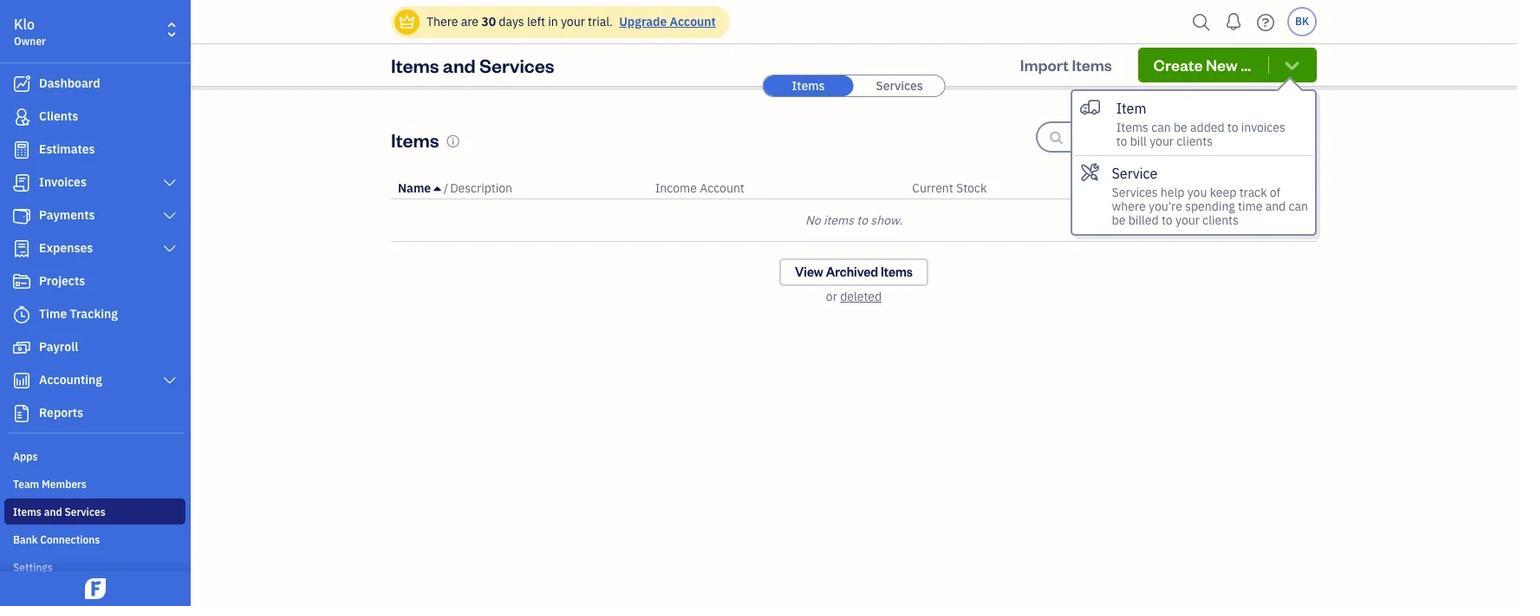 Task type: vqa. For each thing, say whether or not it's contained in the screenshot.
bottom get
no



Task type: locate. For each thing, give the bounding box(es) containing it.
services inside the main element
[[65, 505, 106, 518]]

dashboard
[[39, 75, 100, 91]]

name
[[398, 180, 431, 196]]

0 vertical spatial chevron large down image
[[162, 209, 178, 223]]

members
[[42, 478, 87, 491]]

items and services up bank connections
[[13, 505, 106, 518]]

/ right caretup icon
[[444, 180, 448, 196]]

create new … button
[[1138, 48, 1317, 82]]

1 chevron large down image from the top
[[162, 209, 178, 223]]

rate link
[[1245, 180, 1273, 196]]

freshbooks image
[[82, 578, 109, 599]]

0 horizontal spatial and
[[44, 505, 62, 518]]

items and services inside the main element
[[13, 505, 106, 518]]

connections
[[40, 533, 100, 546]]

be left added
[[1174, 120, 1188, 135]]

and down team members at bottom
[[44, 505, 62, 518]]

payments link
[[4, 200, 186, 232]]

settings image
[[13, 560, 186, 574]]

can
[[1152, 120, 1171, 135], [1289, 199, 1308, 214]]

can right bill
[[1152, 120, 1171, 135]]

rate / taxes
[[1245, 180, 1310, 196]]

chevrondown image
[[1282, 56, 1302, 74]]

money image
[[11, 339, 32, 356]]

and inside the main element
[[44, 505, 62, 518]]

deleted link
[[840, 289, 882, 304]]

2 horizontal spatial your
[[1176, 212, 1200, 228]]

account
[[670, 14, 716, 29], [700, 180, 745, 196]]

report image
[[11, 405, 32, 422]]

create new …
[[1154, 55, 1251, 75]]

items and services link
[[4, 499, 186, 525]]

items link
[[763, 75, 854, 96]]

your right in
[[561, 14, 585, 29]]

invoices link
[[4, 167, 186, 199]]

be
[[1174, 120, 1188, 135], [1112, 212, 1126, 228]]

1 / from the left
[[444, 180, 448, 196]]

time tracking
[[39, 306, 118, 322]]

stock
[[956, 180, 987, 196]]

to right added
[[1228, 120, 1239, 135]]

0 vertical spatial clients
[[1177, 134, 1213, 149]]

reports link
[[4, 398, 186, 429]]

1 horizontal spatial be
[[1174, 120, 1188, 135]]

description link
[[450, 180, 512, 196]]

items
[[391, 53, 439, 77], [1072, 55, 1112, 75], [792, 78, 825, 94], [1116, 120, 1149, 135], [391, 127, 439, 151], [881, 264, 913, 280], [13, 505, 41, 518]]

items and services
[[391, 53, 554, 77], [13, 505, 106, 518]]

items inside item items can be added to invoices to bill your clients
[[1116, 120, 1149, 135]]

estimate image
[[11, 141, 32, 159]]

and inside service services help you keep track of where you're spending time and can be billed to your clients
[[1266, 199, 1286, 214]]

can inside item items can be added to invoices to bill your clients
[[1152, 120, 1171, 135]]

items
[[824, 212, 854, 228]]

and
[[443, 53, 476, 77], [1266, 199, 1286, 214], [44, 505, 62, 518]]

timer image
[[11, 306, 32, 323]]

/ right 'rate'
[[1273, 180, 1277, 196]]

bk button
[[1288, 7, 1317, 36]]

your right bill
[[1150, 134, 1174, 149]]

2 vertical spatial your
[[1176, 212, 1200, 228]]

clients down keep
[[1203, 212, 1239, 228]]

expenses link
[[4, 233, 186, 264]]

1 horizontal spatial your
[[1150, 134, 1174, 149]]

deleted
[[840, 289, 882, 304]]

or
[[826, 289, 837, 304]]

income account link
[[655, 180, 745, 196]]

can down taxes
[[1289, 199, 1308, 214]]

0 vertical spatial can
[[1152, 120, 1171, 135]]

bank connections link
[[4, 526, 186, 552]]

account right upgrade
[[670, 14, 716, 29]]

to inside service services help you keep track of where you're spending time and can be billed to your clients
[[1162, 212, 1173, 228]]

chevron large down image for accounting
[[162, 374, 178, 388]]

0 vertical spatial your
[[561, 14, 585, 29]]

view archived items or deleted
[[795, 264, 913, 304]]

income
[[655, 180, 697, 196]]

0 horizontal spatial items and services
[[13, 505, 106, 518]]

no items to show.
[[805, 212, 903, 228]]

items inside view archived items or deleted
[[881, 264, 913, 280]]

chevron large down image for payments
[[162, 209, 178, 223]]

1 vertical spatial can
[[1289, 199, 1308, 214]]

dashboard image
[[11, 75, 32, 93]]

your
[[561, 14, 585, 29], [1150, 134, 1174, 149], [1176, 212, 1200, 228]]

/
[[444, 180, 448, 196], [1273, 180, 1277, 196]]

create
[[1154, 55, 1203, 75]]

0 vertical spatial items and services
[[391, 53, 554, 77]]

1 vertical spatial your
[[1150, 134, 1174, 149]]

1 horizontal spatial /
[[1273, 180, 1277, 196]]

1 horizontal spatial can
[[1289, 199, 1308, 214]]

chevron large down image inside expenses link
[[162, 242, 178, 256]]

payments
[[39, 207, 95, 223]]

bank
[[13, 533, 38, 546]]

clients
[[1177, 134, 1213, 149], [1203, 212, 1239, 228]]

your down you
[[1176, 212, 1200, 228]]

your inside item items can be added to invoices to bill your clients
[[1150, 134, 1174, 149]]

2 chevron large down image from the top
[[162, 242, 178, 256]]

create new … button
[[1138, 48, 1317, 82]]

items and services down are
[[391, 53, 554, 77]]

and down are
[[443, 53, 476, 77]]

items inside the main element
[[13, 505, 41, 518]]

there are 30 days left in your trial. upgrade account
[[427, 14, 716, 29]]

chevron large down image inside accounting link
[[162, 374, 178, 388]]

1 vertical spatial items and services
[[13, 505, 106, 518]]

3 chevron large down image from the top
[[162, 374, 178, 388]]

of
[[1270, 185, 1281, 200]]

1 horizontal spatial and
[[443, 53, 476, 77]]

apps link
[[4, 443, 186, 469]]

where
[[1112, 199, 1146, 214]]

clients inside service services help you keep track of where you're spending time and can be billed to your clients
[[1203, 212, 1239, 228]]

to right billed
[[1162, 212, 1173, 228]]

you're
[[1149, 199, 1183, 214]]

chevron large down image
[[162, 209, 178, 223], [162, 242, 178, 256], [162, 374, 178, 388]]

items inside button
[[1072, 55, 1112, 75]]

apps
[[13, 450, 38, 463]]

1 vertical spatial be
[[1112, 212, 1126, 228]]

rate
[[1245, 180, 1270, 196]]

clients up you
[[1177, 134, 1213, 149]]

be left billed
[[1112, 212, 1126, 228]]

view
[[795, 264, 824, 280]]

1 vertical spatial and
[[1266, 199, 1286, 214]]

2 vertical spatial chevron large down image
[[162, 374, 178, 388]]

0 vertical spatial account
[[670, 14, 716, 29]]

days
[[499, 14, 524, 29]]

to
[[1228, 120, 1239, 135], [1116, 134, 1127, 149], [857, 212, 868, 228], [1162, 212, 1173, 228]]

chevron large down image inside 'payments' link
[[162, 209, 178, 223]]

account right income
[[700, 180, 745, 196]]

0 horizontal spatial be
[[1112, 212, 1126, 228]]

are
[[461, 14, 479, 29]]

2 vertical spatial and
[[44, 505, 62, 518]]

projects link
[[4, 266, 186, 297]]

taxes
[[1279, 180, 1310, 196]]

0 horizontal spatial /
[[444, 180, 448, 196]]

1 vertical spatial clients
[[1203, 212, 1239, 228]]

view archived items link
[[780, 258, 929, 286]]

and down rate / taxes
[[1266, 199, 1286, 214]]

tracking
[[70, 306, 118, 322]]

current stock
[[912, 180, 987, 196]]

item items can be added to invoices to bill your clients
[[1116, 100, 1286, 149]]

0 vertical spatial be
[[1174, 120, 1188, 135]]

income account
[[655, 180, 745, 196]]

2 horizontal spatial and
[[1266, 199, 1286, 214]]

1 vertical spatial chevron large down image
[[162, 242, 178, 256]]

0 horizontal spatial can
[[1152, 120, 1171, 135]]



Task type: describe. For each thing, give the bounding box(es) containing it.
to left bill
[[1116, 134, 1127, 149]]

trial.
[[588, 14, 613, 29]]

owner
[[14, 35, 46, 48]]

archived
[[826, 264, 878, 280]]

payment image
[[11, 207, 32, 225]]

go to help image
[[1252, 9, 1280, 35]]

chevron large down image for expenses
[[162, 242, 178, 256]]

caretup image
[[434, 181, 441, 195]]

reports
[[39, 405, 83, 421]]

services inside service services help you keep track of where you're spending time and can be billed to your clients
[[1112, 185, 1158, 200]]

import
[[1020, 55, 1069, 75]]

time
[[39, 306, 67, 322]]

info image
[[446, 134, 460, 148]]

klo
[[14, 16, 35, 33]]

accounting link
[[4, 365, 186, 396]]

0 vertical spatial and
[[443, 53, 476, 77]]

added
[[1190, 120, 1225, 135]]

can inside service services help you keep track of where you're spending time and can be billed to your clients
[[1289, 199, 1308, 214]]

be inside service services help you keep track of where you're spending time and can be billed to your clients
[[1112, 212, 1126, 228]]

service services help you keep track of where you're spending time and can be billed to your clients
[[1112, 165, 1308, 228]]

accounting
[[39, 372, 102, 388]]

clients link
[[4, 101, 186, 133]]

chart image
[[11, 372, 32, 389]]

expenses
[[39, 240, 93, 256]]

import items button
[[1005, 48, 1128, 82]]

description
[[450, 180, 512, 196]]

name link
[[398, 180, 444, 196]]

left
[[527, 14, 545, 29]]

invoice image
[[11, 174, 32, 192]]

chevron large down image
[[162, 176, 178, 190]]

payroll link
[[4, 332, 186, 363]]

you
[[1188, 185, 1207, 200]]

import items
[[1020, 55, 1112, 75]]

0 horizontal spatial your
[[561, 14, 585, 29]]

invoices
[[39, 174, 87, 190]]

1 vertical spatial account
[[700, 180, 745, 196]]

time
[[1238, 199, 1263, 214]]

current
[[912, 180, 954, 196]]

estimates link
[[4, 134, 186, 166]]

team members
[[13, 478, 87, 491]]

payroll
[[39, 339, 78, 355]]

clients
[[39, 108, 78, 124]]

klo owner
[[14, 16, 46, 48]]

upgrade
[[619, 14, 667, 29]]

main element
[[0, 0, 247, 606]]

your inside service services help you keep track of where you're spending time and can be billed to your clients
[[1176, 212, 1200, 228]]

keep
[[1210, 185, 1237, 200]]

service
[[1112, 165, 1158, 182]]

team
[[13, 478, 39, 491]]

new
[[1206, 55, 1238, 75]]

there
[[427, 14, 458, 29]]

projects
[[39, 273, 85, 289]]

team members link
[[4, 471, 186, 497]]

project image
[[11, 273, 32, 290]]

Search text field
[[1073, 123, 1315, 151]]

billed
[[1129, 212, 1159, 228]]

in
[[548, 14, 558, 29]]

current stock link
[[912, 180, 987, 196]]

bk
[[1295, 15, 1309, 28]]

services link
[[854, 75, 945, 96]]

notifications image
[[1220, 4, 1248, 39]]

1 horizontal spatial items and services
[[391, 53, 554, 77]]

expense image
[[11, 240, 32, 258]]

invoices
[[1241, 120, 1286, 135]]

search image
[[1188, 9, 1216, 35]]

30
[[481, 14, 496, 29]]

spending
[[1185, 199, 1235, 214]]

to right items
[[857, 212, 868, 228]]

dashboard link
[[4, 68, 186, 100]]

show.
[[871, 212, 903, 228]]

2 / from the left
[[1273, 180, 1277, 196]]

upgrade account link
[[616, 14, 716, 29]]

track
[[1240, 185, 1267, 200]]

bill
[[1130, 134, 1147, 149]]

…
[[1241, 55, 1251, 75]]

time tracking link
[[4, 299, 186, 330]]

crown image
[[398, 13, 416, 31]]

be inside item items can be added to invoices to bill your clients
[[1174, 120, 1188, 135]]

item
[[1116, 100, 1147, 117]]

estimates
[[39, 141, 95, 157]]

bank connections
[[13, 533, 100, 546]]

help
[[1161, 185, 1185, 200]]

client image
[[11, 108, 32, 126]]

clients inside item items can be added to invoices to bill your clients
[[1177, 134, 1213, 149]]

no
[[805, 212, 821, 228]]



